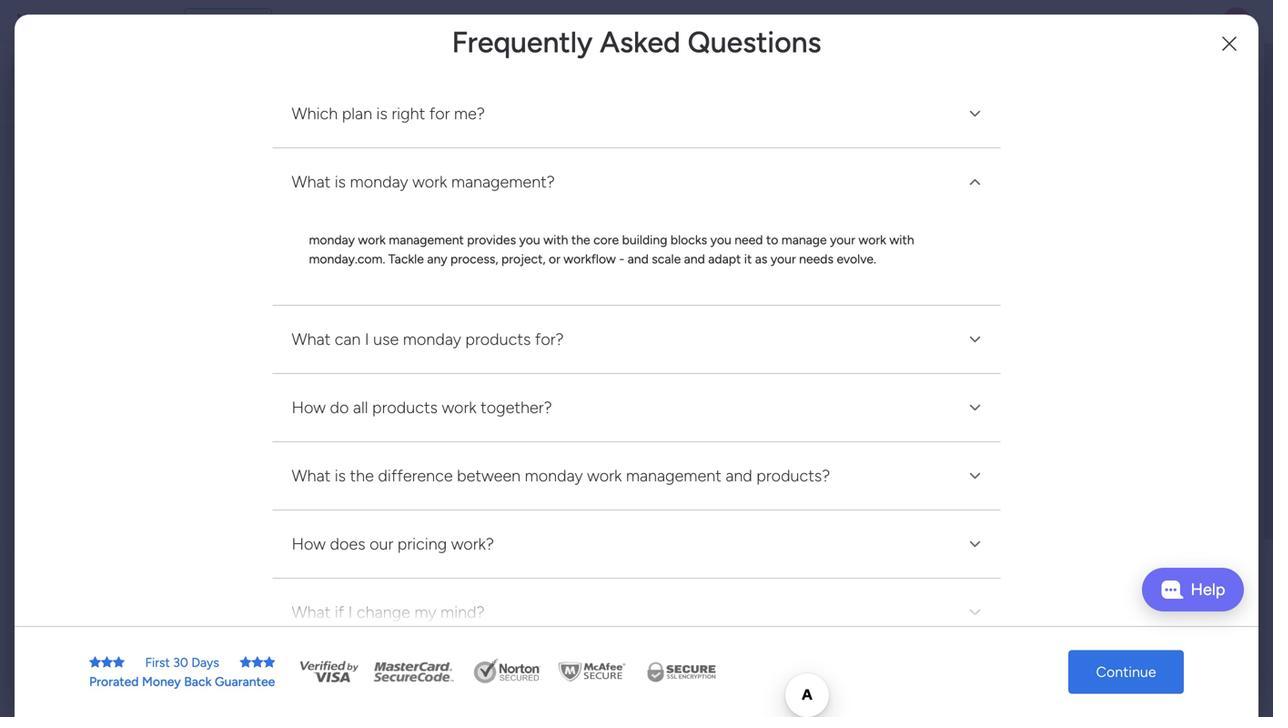 Task type: locate. For each thing, give the bounding box(es) containing it.
1 vertical spatial lottie animation element
[[0, 533, 232, 717]]

1 you from the left
[[519, 232, 540, 248]]

how does our pricing work? button
[[273, 511, 1001, 578]]

work inside how do all products work together? dropdown button
[[442, 398, 476, 417]]

your inside your pro trial has ended, choose your plan
[[627, 140, 689, 178]]

plan right 'which'
[[342, 104, 372, 123]]

my right -
[[626, 257, 646, 274]]

frequently
[[452, 25, 593, 60]]

it
[[744, 251, 752, 267]]

1 vertical spatial help button
[[1119, 665, 1182, 695]]

close image inside what if i change my mind? dropdown button
[[964, 602, 986, 624]]

0 horizontal spatial my
[[414, 603, 436, 622]]

0 vertical spatial close image
[[964, 329, 986, 351]]

1 horizontal spatial team
[[854, 363, 883, 379]]

is left right
[[376, 104, 388, 123]]

management down how do all products work together? dropdown button
[[626, 466, 721, 486]]

4 my from the left
[[795, 363, 812, 379]]

what inside dropdown button
[[292, 603, 331, 622]]

management up any
[[389, 232, 464, 248]]

what is monday work management?
[[292, 172, 555, 192]]

2 close image from the top
[[964, 397, 986, 419]]

in
[[1121, 535, 1133, 553]]

0 horizontal spatial management
[[389, 232, 464, 248]]

0 horizontal spatial products
[[372, 398, 438, 417]]

2 vertical spatial is
[[335, 466, 346, 486]]

monday dev > my team > my scrum team
[[327, 363, 564, 379], [645, 363, 883, 379]]

with inside boost your workflow in minutes with ready-made templates
[[1192, 535, 1221, 553]]

public board image down how does our pricing work?
[[304, 555, 324, 575]]

1 how from the top
[[292, 398, 326, 417]]

1 horizontal spatial public board image
[[622, 555, 642, 575]]

and left products?
[[726, 466, 752, 486]]

close image inside what is the difference between monday work management and products? 'dropdown button'
[[964, 465, 986, 487]]

my inside button
[[626, 257, 646, 274]]

products left 'for?'
[[465, 330, 531, 349]]

products inside dropdown button
[[465, 330, 531, 349]]

products right the all
[[372, 398, 438, 417]]

bugs queue, main board element
[[0, 342, 232, 373]]

1 horizontal spatial scrum
[[815, 363, 850, 379]]

work up evolve.
[[859, 232, 886, 248]]

close image inside what can i use monday products for? dropdown button
[[964, 329, 986, 351]]

workflow down core
[[564, 251, 616, 267]]

help button
[[1142, 568, 1244, 612], [1119, 665, 1182, 695]]

what inside 'dropdown button'
[[292, 466, 331, 486]]

help up getting started element
[[1134, 671, 1167, 689]]

or
[[549, 251, 560, 267]]

1 what from the top
[[292, 172, 331, 192]]

2 close image from the top
[[964, 602, 986, 624]]

monday inside monday work management provides you with the core building blocks you need to manage your work with monday.com. tackle any process, project, or workflow - and scale and adapt it as your needs evolve.
[[309, 232, 355, 248]]

a
[[644, 217, 652, 234]]

0 horizontal spatial plan
[[342, 104, 372, 123]]

you up project,
[[519, 232, 540, 248]]

0 horizontal spatial your
[[474, 101, 534, 140]]

help image
[[1158, 13, 1177, 31]]

to
[[766, 232, 778, 248]]

blocks
[[671, 232, 707, 248]]

norton secured image
[[466, 658, 548, 686]]

list box
[[0, 215, 232, 681]]

and right inbox
[[532, 69, 556, 86]]

2 public board image from the left
[[622, 555, 642, 575]]

close image
[[964, 103, 986, 125], [964, 397, 986, 419], [964, 465, 986, 487], [964, 533, 986, 555]]

0 horizontal spatial with
[[543, 232, 568, 248]]

evolve.
[[837, 251, 876, 267]]

templates down in
[[1066, 557, 1131, 574]]

1 vertical spatial close image
[[964, 602, 986, 624]]

and inside quickly access your recent boards, inbox and workspaces
[[532, 69, 556, 86]]

1 vertical spatial the
[[350, 466, 374, 486]]

0 vertical spatial help
[[1191, 580, 1225, 599]]

1 vertical spatial templates
[[1103, 597, 1168, 615]]

1 horizontal spatial monday dev > my team > my scrum team
[[645, 363, 883, 379]]

you
[[519, 232, 540, 248], [710, 232, 731, 248]]

mind?
[[440, 603, 485, 622]]

0 horizontal spatial you
[[519, 232, 540, 248]]

any
[[427, 251, 447, 267]]

2 horizontal spatial with
[[1192, 535, 1221, 553]]

plan inside dropdown button
[[342, 104, 372, 123]]

tackle
[[388, 251, 424, 267]]

4 > from the left
[[784, 363, 792, 379]]

recent
[[394, 69, 436, 86]]

how
[[292, 398, 326, 417], [292, 534, 326, 554]]

0 vertical spatial choose
[[515, 140, 620, 178]]

0 vertical spatial templates
[[1066, 557, 1131, 574]]

is down do
[[335, 466, 346, 486]]

2 scrum from the left
[[815, 363, 850, 379]]

my left mind?
[[414, 603, 436, 622]]

0 vertical spatial how
[[292, 398, 326, 417]]

you up 'adapt'
[[710, 232, 731, 248]]

the left core
[[571, 232, 590, 248]]

explore
[[1051, 597, 1099, 615]]

heading containing your pro trial has ended,
[[474, 101, 799, 178]]

i
[[365, 330, 369, 349], [348, 603, 353, 622]]

work up monday.com.
[[358, 232, 386, 248]]

how left do
[[292, 398, 326, 417]]

team
[[431, 363, 462, 379], [750, 363, 781, 379]]

plan up need
[[696, 140, 758, 178]]

0 vertical spatial i
[[365, 330, 369, 349]]

verified by visa image
[[297, 658, 361, 686]]

1 vertical spatial is
[[335, 172, 346, 192]]

1 horizontal spatial team
[[750, 363, 781, 379]]

and
[[532, 69, 556, 86], [628, 251, 649, 267], [684, 251, 705, 267], [726, 466, 752, 486]]

work inside what is the difference between monday work management and products? 'dropdown button'
[[587, 466, 622, 486]]

what down close recently visited image on the left top
[[292, 172, 331, 192]]

0 vertical spatial the
[[571, 232, 590, 248]]

and inside 'dropdown button'
[[726, 466, 752, 486]]

1 close image from the top
[[964, 329, 986, 351]]

&
[[1013, 656, 1022, 673]]

work left together?
[[442, 398, 476, 417]]

0 horizontal spatial help
[[1134, 671, 1167, 689]]

templates right explore
[[1103, 597, 1168, 615]]

notifications image
[[954, 13, 972, 31]]

2 how from the top
[[292, 534, 326, 554]]

1 vertical spatial choose
[[590, 217, 641, 234]]

0 horizontal spatial public board image
[[304, 555, 324, 575]]

your down inbox
[[474, 101, 534, 140]]

does
[[330, 534, 365, 554]]

i left use
[[365, 330, 369, 349]]

0 horizontal spatial dev
[[147, 11, 173, 32]]

workflow left in
[[1058, 535, 1118, 553]]

tasks
[[330, 334, 367, 351]]

how for how does our pricing work?
[[292, 534, 326, 554]]

workflow inside boost your workflow in minutes with ready-made templates
[[1058, 535, 1118, 553]]

2 what from the top
[[292, 330, 331, 349]]

team
[[535, 363, 564, 379], [854, 363, 883, 379]]

plan
[[342, 104, 372, 123], [696, 140, 758, 178], [655, 217, 683, 234]]

1 horizontal spatial the
[[571, 232, 590, 248]]

your inside your pro trial has ended, choose your plan
[[474, 101, 534, 140]]

help right "chat bot icon"
[[1191, 580, 1225, 599]]

can
[[335, 330, 361, 349]]

ready-
[[984, 557, 1026, 574]]

1 public board image from the left
[[304, 555, 324, 575]]

3 what from the top
[[292, 466, 331, 486]]

0 horizontal spatial team
[[431, 363, 462, 379]]

management
[[389, 232, 464, 248], [626, 466, 721, 486]]

i right if
[[348, 603, 353, 622]]

i inside what can i use monday products for? dropdown button
[[365, 330, 369, 349]]

0 horizontal spatial monday dev > my team > my scrum team
[[327, 363, 564, 379]]

inspired
[[1051, 656, 1104, 673]]

star image
[[89, 656, 101, 669], [101, 656, 113, 669], [113, 656, 125, 669], [240, 656, 251, 669], [263, 656, 275, 669]]

1 horizontal spatial lottie animation element
[[581, 44, 1092, 113]]

work down how do all products work together? dropdown button
[[587, 466, 622, 486]]

quickly access your recent boards, inbox and workspaces
[[259, 69, 556, 106]]

4 what from the top
[[292, 603, 331, 622]]

days
[[191, 655, 219, 670]]

getting started element
[[973, 690, 1246, 717]]

help
[[1191, 580, 1225, 599], [1134, 671, 1167, 689]]

1 horizontal spatial workflow
[[1058, 535, 1118, 553]]

lottie animation element
[[581, 44, 1092, 113], [0, 533, 232, 717]]

invite members image
[[1034, 13, 1052, 31]]

1 horizontal spatial my
[[626, 257, 646, 274]]

close image inside which plan is right for me? dropdown button
[[964, 103, 986, 125]]

public board image up what if i change my mind? dropdown button
[[622, 555, 642, 575]]

1 vertical spatial management
[[626, 466, 721, 486]]

1 horizontal spatial management
[[626, 466, 721, 486]]

option
[[0, 217, 232, 221]]

0 horizontal spatial team
[[535, 363, 564, 379]]

monday inside 'dropdown button'
[[525, 466, 583, 486]]

1 vertical spatial products
[[372, 398, 438, 417]]

what is the difference between monday work management and products?
[[292, 466, 830, 486]]

1 horizontal spatial you
[[710, 232, 731, 248]]

4 star image from the left
[[240, 656, 251, 669]]

monday dev > my team > my scrum team link
[[614, 185, 915, 389]]

my
[[626, 257, 646, 274], [414, 603, 436, 622]]

1 vertical spatial my
[[414, 603, 436, 622]]

back
[[184, 674, 212, 689]]

1 close image from the top
[[964, 103, 986, 125]]

1 horizontal spatial help
[[1191, 580, 1225, 599]]

your left profile
[[1077, 139, 1110, 159]]

roadmap, main board element
[[0, 311, 232, 342]]

is down recently
[[335, 172, 346, 192]]

1 vertical spatial workflow
[[1058, 535, 1118, 553]]

is inside 'dropdown button'
[[335, 466, 346, 486]]

how left does
[[292, 534, 326, 554]]

close image inside how do all products work together? dropdown button
[[964, 397, 986, 419]]

1 > from the left
[[400, 363, 408, 379]]

monday.com.
[[309, 251, 385, 267]]

process,
[[450, 251, 498, 267]]

profile
[[1114, 139, 1162, 159]]

what down do
[[292, 466, 331, 486]]

templates inside button
[[1103, 597, 1168, 615]]

workspaces
[[259, 89, 337, 106]]

1 vertical spatial plan
[[696, 140, 758, 178]]

is
[[376, 104, 388, 123], [335, 172, 346, 192], [335, 466, 346, 486]]

money
[[142, 674, 181, 689]]

1 vertical spatial i
[[348, 603, 353, 622]]

1 scrum from the left
[[497, 363, 532, 379]]

2 horizontal spatial plan
[[696, 140, 758, 178]]

0 vertical spatial lottie animation element
[[581, 44, 1092, 113]]

with for ready-
[[1192, 535, 1221, 553]]

plan right a
[[655, 217, 683, 234]]

how for how do all products work together?
[[292, 398, 326, 417]]

2 monday dev > my team > my scrum team from the left
[[645, 363, 883, 379]]

templates image image
[[989, 393, 1229, 519]]

2 vertical spatial plan
[[655, 217, 683, 234]]

change
[[357, 603, 410, 622]]

what left can
[[292, 330, 331, 349]]

apps image
[[1074, 13, 1092, 31]]

use
[[373, 330, 399, 349]]

how does our pricing work?
[[292, 534, 494, 554]]

heading
[[474, 101, 799, 178]]

management?
[[451, 172, 555, 192]]

pricing
[[397, 534, 447, 554]]

what if i change my mind? button
[[273, 579, 1001, 646]]

together?
[[481, 398, 552, 417]]

public board image
[[304, 555, 324, 575], [622, 555, 642, 575]]

retrospectives, main board element
[[0, 373, 232, 404]]

0 vertical spatial workflow
[[564, 251, 616, 267]]

what left if
[[292, 603, 331, 622]]

work inside what is monday work management? dropdown button
[[412, 172, 447, 192]]

if
[[335, 603, 344, 622]]

4 close image from the top
[[964, 533, 986, 555]]

1 team from the left
[[535, 363, 564, 379]]

dev
[[147, 11, 173, 32], [376, 363, 397, 379], [694, 363, 715, 379]]

1 horizontal spatial i
[[365, 330, 369, 349]]

which plan is right for me? button
[[273, 80, 1001, 148]]

3 close image from the top
[[964, 465, 986, 487]]

adapt
[[708, 251, 741, 267]]

0 horizontal spatial scrum
[[497, 363, 532, 379]]

0 horizontal spatial the
[[350, 466, 374, 486]]

0 vertical spatial plan
[[342, 104, 372, 123]]

what for what if i change my mind?
[[292, 603, 331, 622]]

0 vertical spatial management
[[389, 232, 464, 248]]

quick search results list box
[[281, 170, 929, 634]]

0 horizontal spatial i
[[348, 603, 353, 622]]

work down the visited
[[412, 172, 447, 192]]

help button down minutes
[[1142, 568, 1244, 612]]

i inside what if i change my mind? dropdown button
[[348, 603, 353, 622]]

1 vertical spatial how
[[292, 534, 326, 554]]

monday
[[81, 11, 143, 32], [350, 172, 408, 192], [309, 232, 355, 248], [403, 330, 461, 349], [327, 363, 373, 379], [645, 363, 691, 379], [525, 466, 583, 486]]

1 horizontal spatial products
[[465, 330, 531, 349]]

1 horizontal spatial plan
[[655, 217, 683, 234]]

0 vertical spatial products
[[465, 330, 531, 349]]

help button right inspired
[[1119, 665, 1182, 695]]

0 horizontal spatial workflow
[[564, 251, 616, 267]]

workflow inside monday work management provides you with the core building blocks you need to manage your work with monday.com. tackle any process, project, or workflow - and scale and adapt it as your needs evolve.
[[564, 251, 616, 267]]

scrum
[[497, 363, 532, 379], [815, 363, 850, 379]]

workflow
[[564, 251, 616, 267], [1058, 535, 1118, 553]]

i for if
[[348, 603, 353, 622]]

frequently asked questions
[[452, 25, 821, 60]]

0 vertical spatial my
[[626, 257, 646, 274]]

provides
[[467, 232, 516, 248]]

close image for what can i use monday products for?
[[964, 329, 986, 351]]

your
[[361, 69, 390, 86], [627, 140, 689, 178], [830, 232, 855, 248], [771, 251, 796, 267], [1025, 535, 1054, 553]]

the left "difference"
[[350, 466, 374, 486]]

1 team from the left
[[431, 363, 462, 379]]

pro
[[541, 101, 584, 140]]

me?
[[454, 104, 485, 123]]

close image
[[964, 329, 986, 351], [964, 602, 986, 624]]

mastercard secure code image
[[368, 658, 459, 686]]



Task type: vqa. For each thing, say whether or not it's contained in the screenshot.
Billing button
no



Task type: describe. For each thing, give the bounding box(es) containing it.
do
[[330, 398, 349, 417]]

2 star image from the left
[[101, 656, 113, 669]]

your pro trial has ended, choose your plan
[[474, 101, 799, 178]]

manage my account
[[570, 257, 703, 274]]

close image for monday
[[964, 465, 986, 487]]

boost your workflow in minutes with ready-made templates
[[984, 535, 1221, 574]]

2 horizontal spatial dev
[[694, 363, 715, 379]]

plan inside button
[[655, 217, 683, 234]]

5 star image from the left
[[263, 656, 275, 669]]

prorated money back guarantee
[[89, 674, 275, 689]]

management inside monday work management provides you with the core building blocks you need to manage your work with monday.com. tackle any process, project, or workflow - and scale and adapt it as your needs evolve.
[[389, 232, 464, 248]]

the inside 'dropdown button'
[[350, 466, 374, 486]]

is for the
[[335, 466, 346, 486]]

close image for together?
[[964, 397, 986, 419]]

1 star image from the left
[[89, 656, 101, 669]]

is for monday
[[335, 172, 346, 192]]

mcafee secure image
[[555, 658, 628, 686]]

3 star image from the left
[[113, 656, 125, 669]]

boards,
[[440, 69, 488, 86]]

search everything image
[[1118, 13, 1137, 31]]

recently
[[307, 149, 374, 169]]

templates inside boost your workflow in minutes with ready-made templates
[[1066, 557, 1131, 574]]

work?
[[451, 534, 494, 554]]

1 horizontal spatial your
[[1077, 139, 1110, 159]]

1 horizontal spatial with
[[889, 232, 914, 248]]

minutes
[[1137, 535, 1189, 553]]

i for can
[[365, 330, 369, 349]]

2 you from the left
[[710, 232, 731, 248]]

learn & get inspired
[[973, 656, 1104, 673]]

getting started, main board element
[[0, 404, 232, 435]]

3 > from the left
[[718, 363, 726, 379]]

get
[[1026, 656, 1048, 673]]

which plan is right for me?
[[292, 104, 485, 123]]

account
[[649, 257, 703, 274]]

explore templates
[[1051, 597, 1168, 615]]

boost
[[984, 535, 1022, 553]]

ssl encrypted image
[[635, 658, 726, 686]]

close recently visited image
[[281, 148, 303, 170]]

what is the difference between monday work management and products? button
[[273, 442, 1001, 510]]

our
[[370, 534, 393, 554]]

monday work management provides you with the core building blocks you need to manage your work with monday.com. tackle any process, project, or workflow - and scale and adapt it as your needs evolve.
[[309, 232, 914, 267]]

public board image
[[304, 332, 324, 352]]

manage
[[570, 257, 622, 274]]

0 vertical spatial is
[[376, 104, 388, 123]]

inbox
[[492, 69, 528, 86]]

inbox image
[[994, 13, 1012, 31]]

choose a plan
[[590, 217, 683, 234]]

has
[[650, 101, 699, 140]]

tasks, main board element
[[0, 249, 232, 280]]

see
[[209, 14, 231, 30]]

complete
[[1000, 139, 1073, 159]]

star image
[[251, 656, 263, 669]]

first
[[145, 655, 170, 670]]

products inside dropdown button
[[372, 398, 438, 417]]

close image for me?
[[964, 103, 986, 125]]

difference
[[378, 466, 453, 486]]

project,
[[501, 251, 546, 267]]

1 my from the left
[[411, 363, 428, 379]]

visited
[[378, 149, 428, 169]]

close image inside how does our pricing work? dropdown button
[[964, 533, 986, 555]]

my inside dropdown button
[[414, 603, 436, 622]]

what if i change my mind?
[[292, 603, 485, 622]]

first 30 days
[[145, 655, 219, 670]]

what for what is monday work management?
[[292, 172, 331, 192]]

1 vertical spatial help
[[1134, 671, 1167, 689]]

choose a plan button
[[576, 207, 697, 243]]

products?
[[756, 466, 830, 486]]

choose inside your pro trial has ended, choose your plan
[[515, 140, 620, 178]]

building
[[622, 232, 667, 248]]

close image for what if i change my mind?
[[964, 602, 986, 624]]

the inside monday work management provides you with the core building blocks you need to manage your work with monday.com. tackle any process, project, or workflow - and scale and adapt it as your needs evolve.
[[571, 232, 590, 248]]

recently visited
[[307, 149, 428, 169]]

access
[[312, 69, 357, 86]]

plan inside your pro trial has ended, choose your plan
[[696, 140, 758, 178]]

what can i use monday products for?
[[292, 330, 564, 349]]

continue button
[[1068, 650, 1184, 694]]

prorated
[[89, 674, 139, 689]]

what for what is the difference between monday work management and products?
[[292, 466, 331, 486]]

manage
[[781, 232, 827, 248]]

how do all products work together? button
[[273, 374, 1001, 442]]

asked
[[600, 25, 681, 60]]

complete your profile
[[1000, 139, 1162, 159]]

open image
[[964, 171, 986, 193]]

and down 'blocks' at right top
[[684, 251, 705, 267]]

questions
[[688, 25, 821, 60]]

trial
[[591, 101, 642, 140]]

for
[[429, 104, 450, 123]]

noah lott image
[[1222, 7, 1251, 36]]

all
[[353, 398, 368, 417]]

what for what can i use monday products for?
[[292, 330, 331, 349]]

made
[[1026, 557, 1063, 574]]

scale
[[652, 251, 681, 267]]

choose inside button
[[590, 217, 641, 234]]

2 team from the left
[[750, 363, 781, 379]]

sprints, main board element
[[0, 280, 232, 311]]

how do all products work together?
[[292, 398, 552, 417]]

button padding image
[[1220, 35, 1239, 53]]

add to favorites image
[[561, 333, 579, 351]]

continue
[[1096, 663, 1156, 681]]

0 vertical spatial help button
[[1142, 568, 1244, 612]]

right
[[392, 104, 425, 123]]

3 my from the left
[[729, 363, 747, 379]]

what is monday work management? button
[[273, 149, 1001, 216]]

quickly
[[259, 69, 309, 86]]

2 team from the left
[[854, 363, 883, 379]]

core
[[593, 232, 619, 248]]

your inside quickly access your recent boards, inbox and workspaces
[[361, 69, 390, 86]]

2 > from the left
[[465, 363, 473, 379]]

for?
[[535, 330, 564, 349]]

1 horizontal spatial dev
[[376, 363, 397, 379]]

2 my from the left
[[476, 363, 494, 379]]

see plans
[[209, 14, 264, 30]]

need
[[735, 232, 763, 248]]

as
[[755, 251, 768, 267]]

your inside boost your workflow in minutes with ready-made templates
[[1025, 535, 1054, 553]]

between
[[457, 466, 521, 486]]

0 horizontal spatial lottie animation element
[[0, 533, 232, 717]]

management inside 'dropdown button'
[[626, 466, 721, 486]]

learn
[[973, 656, 1009, 673]]

with for the
[[543, 232, 568, 248]]

and right -
[[628, 251, 649, 267]]

explore templates button
[[984, 588, 1235, 624]]

see plans button
[[184, 8, 272, 35]]

guarantee
[[215, 674, 275, 689]]

-
[[619, 251, 624, 267]]

1 monday dev > my team > my scrum team from the left
[[327, 363, 564, 379]]

lottie animation image
[[0, 533, 232, 717]]

select product image
[[16, 13, 35, 31]]

chat bot icon image
[[1161, 581, 1183, 599]]

which
[[292, 104, 338, 123]]



